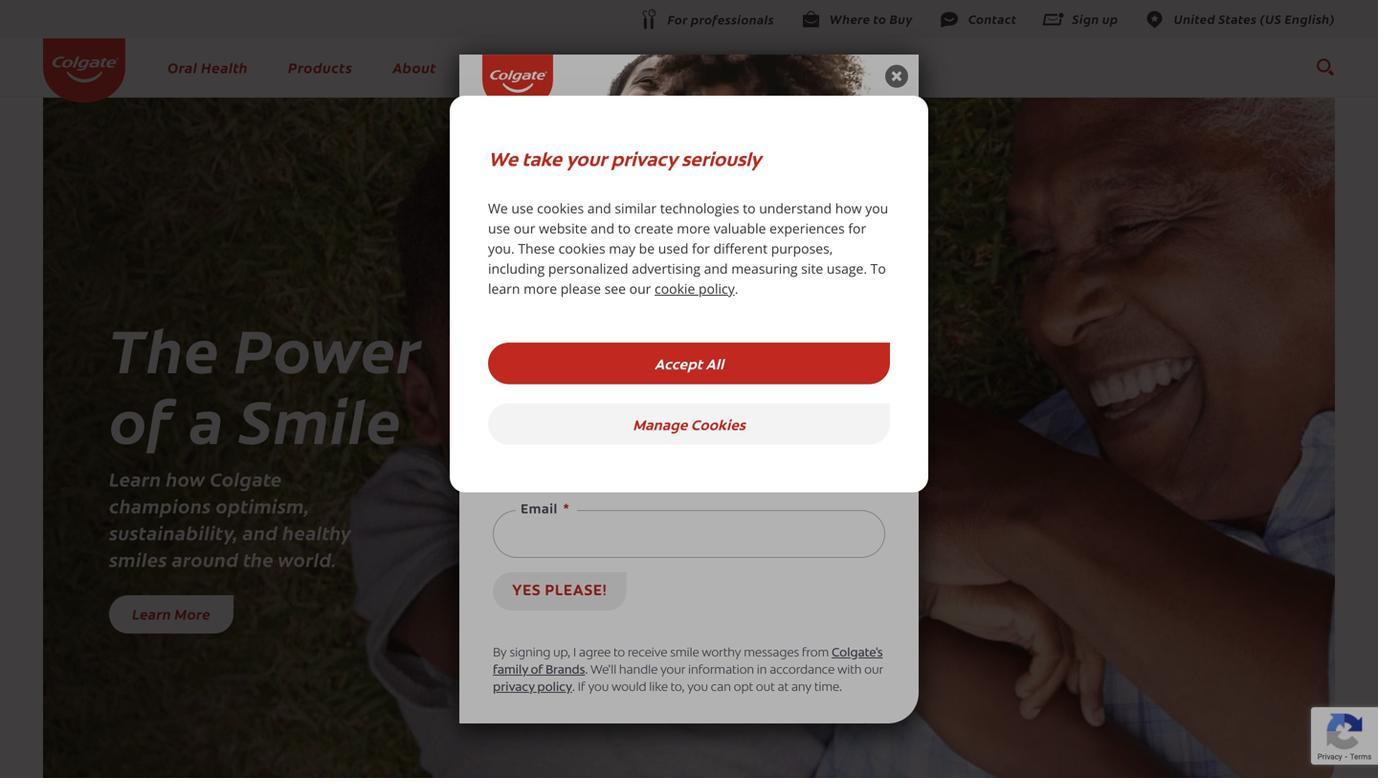 Task type: locate. For each thing, give the bounding box(es) containing it.
smiles, delivered.
[[498, 304, 880, 360]]

0 vertical spatial our
[[514, 219, 536, 237]]

1 horizontal spatial how
[[835, 199, 862, 217]]

of left 'a' in the left of the page
[[109, 376, 175, 461]]

seriously
[[682, 145, 761, 171]]

to up valuable
[[743, 199, 756, 217]]

how up sustainability,
[[166, 465, 205, 492]]

None search field
[[1315, 48, 1335, 86]]

for
[[848, 219, 866, 237], [692, 239, 710, 257]]

privacy inside . we'll handle your information in accordance with our privacy policy . if you would like to, you can opt out at any time.
[[493, 682, 535, 694]]

with up smile- at bottom
[[685, 404, 723, 421]]

our
[[514, 219, 536, 237], [630, 280, 651, 298], [865, 665, 884, 677]]

None submit
[[493, 572, 627, 611]]

1 vertical spatial your
[[591, 404, 629, 421]]

manage cookies
[[633, 414, 746, 434]]

all
[[706, 353, 724, 373]]

learn left more
[[132, 604, 171, 624]]

your up other
[[591, 404, 629, 421]]

with down colgate's
[[838, 665, 862, 677]]

cookies up 'website'
[[537, 199, 584, 217]]

learn more link
[[109, 595, 233, 634]]

1 horizontal spatial policy
[[699, 280, 735, 298]]

to
[[871, 259, 886, 278]]

cookies up personalized
[[559, 239, 606, 257]]

we inside we use cookies and similar technologies to understand how you use our website and to create more valuable experiences for you. these cookies may be used for different purposes, including personalized advertising and measuring site usage. to learn more please see our
[[488, 199, 508, 217]]

2 vertical spatial your
[[660, 665, 686, 677]]

your
[[566, 145, 607, 171], [591, 404, 629, 421], [660, 665, 686, 677]]

2 horizontal spatial our
[[865, 665, 884, 677]]

similar
[[615, 199, 657, 217]]

0 horizontal spatial more
[[524, 280, 557, 298]]

1 vertical spatial use
[[488, 219, 510, 237]]

accordance
[[770, 665, 835, 677]]

2 horizontal spatial you
[[866, 199, 889, 217]]

your inside . we'll handle your information in accordance with our privacy policy . if you would like to, you can opt out at any time.
[[660, 665, 686, 677]]

privacy up similar
[[611, 145, 677, 171]]

. down measuring
[[735, 280, 738, 298]]

any
[[791, 682, 812, 694]]

1 vertical spatial policy
[[537, 682, 572, 694]]

of up privacy policy link
[[531, 665, 543, 677]]

privacy down family
[[493, 682, 535, 694]]

from
[[825, 431, 866, 448], [802, 648, 829, 660]]

usage.
[[827, 259, 867, 278]]

tips,
[[527, 431, 564, 448]]

1 vertical spatial with
[[838, 665, 862, 677]]

0 horizontal spatial use
[[488, 219, 510, 237]]

1 vertical spatial we
[[488, 199, 508, 217]]

worthy up information
[[702, 648, 741, 660]]

your up to,
[[660, 665, 686, 677]]

0 vertical spatial policy
[[699, 280, 735, 298]]

the power of a smile learn how colgate champions optimism, sustainability, and healthy smiles around the world.
[[109, 305, 422, 572]]

0 vertical spatial we
[[488, 145, 518, 171]]

1 vertical spatial for
[[692, 239, 710, 257]]

from up accordance
[[802, 648, 829, 660]]

1 horizontal spatial you
[[687, 682, 708, 694]]

policy down brands
[[537, 682, 572, 694]]

0 horizontal spatial how
[[166, 465, 205, 492]]

see
[[605, 280, 626, 298]]

for up usage.
[[848, 219, 866, 237]]

our right see
[[630, 280, 651, 298]]

and inside freshen up your inbox with exclusive offers, pro tips, and other smile-worthy treats from colgate.
[[568, 431, 600, 448]]

we up you.
[[488, 199, 508, 217]]

use up you.
[[488, 219, 510, 237]]

privacy
[[611, 145, 677, 171], [493, 682, 535, 694]]

2 we from the top
[[488, 199, 508, 217]]

policy right cookie
[[699, 280, 735, 298]]

.
[[735, 280, 738, 298], [585, 665, 588, 677], [572, 682, 575, 694]]

policy
[[699, 280, 735, 298], [537, 682, 572, 694]]

0 vertical spatial your
[[566, 145, 607, 171]]

you up to
[[866, 199, 889, 217]]

use
[[512, 199, 534, 217], [488, 219, 510, 237]]

in
[[757, 665, 767, 677]]

and
[[588, 199, 611, 217], [591, 219, 615, 237], [704, 259, 728, 278], [568, 431, 600, 448], [243, 519, 278, 546]]

with
[[685, 404, 723, 421], [838, 665, 862, 677]]

and up may
[[591, 219, 615, 237]]

you right to,
[[687, 682, 708, 694]]

of for brands
[[531, 665, 543, 677]]

more down technologies
[[677, 219, 710, 237]]

1 horizontal spatial .
[[585, 665, 588, 677]]

we'll
[[591, 665, 617, 677]]

we left take
[[488, 145, 518, 171]]

1 horizontal spatial of
[[531, 665, 543, 677]]

learn
[[109, 465, 161, 492], [132, 604, 171, 624]]

around
[[172, 546, 239, 572]]

create
[[634, 219, 674, 237]]

0 horizontal spatial privacy
[[493, 682, 535, 694]]

*
[[564, 504, 569, 517]]

technologies
[[660, 199, 739, 217]]

1 vertical spatial worthy
[[702, 648, 741, 660]]

learn up sustainability,
[[109, 465, 161, 492]]

of inside the power of a smile learn how colgate champions optimism, sustainability, and healthy smiles around the world.
[[109, 376, 175, 461]]

1 horizontal spatial with
[[838, 665, 862, 677]]

None email field
[[493, 510, 885, 558]]

2 horizontal spatial .
[[735, 280, 738, 298]]

1 we from the top
[[488, 145, 518, 171]]

of for a
[[109, 376, 175, 461]]

sustainability,
[[109, 519, 238, 546]]

more down including
[[524, 280, 557, 298]]

smile
[[239, 376, 402, 461]]

champions
[[109, 492, 211, 519]]

brands
[[546, 665, 585, 677]]

1 vertical spatial how
[[166, 465, 205, 492]]

to up may
[[618, 219, 631, 237]]

your right take
[[566, 145, 607, 171]]

would
[[612, 682, 647, 694]]

0 horizontal spatial with
[[685, 404, 723, 421]]

our up these
[[514, 219, 536, 237]]

measuring
[[732, 259, 798, 278]]

worthy down the exclusive
[[706, 431, 766, 448]]

other
[[605, 431, 651, 448]]

how up experiences on the top
[[835, 199, 862, 217]]

0 vertical spatial learn
[[109, 465, 161, 492]]

learn inside the power of a smile learn how colgate champions optimism, sustainability, and healthy smiles around the world.
[[109, 465, 161, 492]]

. left we'll
[[585, 665, 588, 677]]

we take your privacy seriously
[[488, 145, 761, 171]]

0 vertical spatial with
[[685, 404, 723, 421]]

and down up
[[568, 431, 600, 448]]

1 vertical spatial from
[[802, 648, 829, 660]]

to up we'll
[[614, 648, 625, 660]]

2 vertical spatial our
[[865, 665, 884, 677]]

smiles,
[[498, 304, 651, 360]]

2 vertical spatial .
[[572, 682, 575, 694]]

cookies
[[537, 199, 584, 217], [559, 239, 606, 257]]

and inside the power of a smile learn how colgate champions optimism, sustainability, and healthy smiles around the world.
[[243, 519, 278, 546]]

freshen
[[493, 404, 560, 421]]

0 horizontal spatial of
[[109, 376, 175, 461]]

valuable
[[714, 219, 766, 237]]

0 horizontal spatial policy
[[537, 682, 572, 694]]

smile
[[670, 648, 699, 660]]

policy inside . we'll handle your information in accordance with our privacy policy . if you would like to, you can opt out at any time.
[[537, 682, 572, 694]]

we
[[488, 145, 518, 171], [488, 199, 508, 217]]

1 vertical spatial privacy
[[493, 682, 535, 694]]

1 horizontal spatial use
[[512, 199, 534, 217]]

1 vertical spatial of
[[531, 665, 543, 677]]

for right used
[[692, 239, 710, 257]]

exclusive
[[727, 404, 805, 421]]

0 horizontal spatial our
[[514, 219, 536, 237]]

. left the if
[[572, 682, 575, 694]]

delivered.
[[661, 304, 880, 360]]

to,
[[671, 682, 685, 694]]

1 vertical spatial our
[[630, 280, 651, 298]]

smiles
[[109, 546, 167, 572]]

0 vertical spatial more
[[677, 219, 710, 237]]

1 horizontal spatial privacy
[[611, 145, 677, 171]]

0 vertical spatial from
[[825, 431, 866, 448]]

colgate.
[[493, 458, 564, 475]]

out
[[756, 682, 775, 694]]

accept all button
[[488, 343, 890, 384]]

at
[[778, 682, 789, 694]]

0 vertical spatial for
[[848, 219, 866, 237]]

0 vertical spatial how
[[835, 199, 862, 217]]

and left similar
[[588, 199, 611, 217]]

0 vertical spatial worthy
[[706, 431, 766, 448]]

your for privacy
[[566, 145, 607, 171]]

0 vertical spatial of
[[109, 376, 175, 461]]

of inside "colgate's family of brands"
[[531, 665, 543, 677]]

these
[[518, 239, 555, 257]]

we for we use cookies and similar technologies to understand how you use our website and to create more valuable experiences for you. these cookies may be used for different purposes, including personalized advertising and measuring site usage. to learn more please see our
[[488, 199, 508, 217]]

your for inbox
[[591, 404, 629, 421]]

use up these
[[512, 199, 534, 217]]

cookie policy .
[[655, 280, 738, 298]]

you right the if
[[588, 682, 609, 694]]

and left world.
[[243, 519, 278, 546]]

. we'll handle your information in accordance with our privacy policy . if you would like to, you can opt out at any time.
[[493, 665, 884, 694]]

you
[[866, 199, 889, 217], [588, 682, 609, 694], [687, 682, 708, 694]]

signing
[[510, 648, 551, 660]]

information
[[688, 665, 754, 677]]

and up 'cookie policy .'
[[704, 259, 728, 278]]

our down colgate's
[[865, 665, 884, 677]]

1 horizontal spatial our
[[630, 280, 651, 298]]

0 horizontal spatial .
[[572, 682, 575, 694]]

from down offers,
[[825, 431, 866, 448]]

personalized
[[548, 259, 628, 278]]

site
[[801, 259, 823, 278]]

we for we take your privacy seriously
[[488, 145, 518, 171]]

your inside freshen up your inbox with exclusive offers, pro tips, and other smile-worthy treats from colgate.
[[591, 404, 629, 421]]

accept all
[[654, 353, 724, 373]]



Task type: vqa. For each thing, say whether or not it's contained in the screenshot.
S
no



Task type: describe. For each thing, give the bounding box(es) containing it.
used
[[658, 239, 689, 257]]

1 horizontal spatial for
[[848, 219, 866, 237]]

if
[[578, 682, 586, 694]]

inbox
[[633, 404, 680, 421]]

0 vertical spatial use
[[512, 199, 534, 217]]

how inside the power of a smile learn how colgate champions optimism, sustainability, and healthy smiles around the world.
[[166, 465, 205, 492]]

cookies
[[691, 414, 746, 434]]

time.
[[814, 682, 842, 694]]

manage
[[633, 414, 688, 434]]

you inside we use cookies and similar technologies to understand how you use our website and to create more valuable experiences for you. these cookies may be used for different purposes, including personalized advertising and measuring site usage. to learn more please see our
[[866, 199, 889, 217]]

colgate's family of brands
[[493, 648, 883, 677]]

understand
[[759, 199, 832, 217]]

optimism,
[[216, 492, 309, 519]]

family
[[493, 665, 528, 677]]

including
[[488, 259, 545, 278]]

colgate® logo image
[[43, 38, 125, 103]]

0 vertical spatial to
[[743, 199, 756, 217]]

i
[[573, 648, 576, 660]]

cookie policy link
[[655, 280, 735, 298]]

website
[[539, 219, 587, 237]]

world.
[[278, 546, 337, 572]]

like
[[649, 682, 668, 694]]

colgate
[[210, 465, 282, 492]]

0 vertical spatial privacy
[[611, 145, 677, 171]]

power
[[234, 305, 422, 390]]

different
[[714, 239, 768, 257]]

by signing up, i agree to receive smile worthy messages from
[[493, 648, 832, 660]]

worthy inside freshen up your inbox with exclusive offers, pro tips, and other smile-worthy treats from colgate.
[[706, 431, 766, 448]]

messages
[[744, 648, 799, 660]]

more
[[175, 604, 210, 624]]

learn more
[[132, 604, 210, 624]]

0 horizontal spatial you
[[588, 682, 609, 694]]

handle
[[619, 665, 658, 677]]

agree
[[579, 648, 611, 660]]

learn
[[488, 280, 520, 298]]

the
[[243, 546, 274, 572]]

you.
[[488, 239, 515, 257]]

treats
[[770, 431, 820, 448]]

1 vertical spatial to
[[618, 219, 631, 237]]

email
[[521, 504, 558, 517]]

be
[[639, 239, 655, 257]]

by
[[493, 648, 507, 660]]

freshen up your inbox with exclusive offers, pro tips, and other smile-worthy treats from colgate.
[[493, 404, 866, 475]]

1 vertical spatial more
[[524, 280, 557, 298]]

how inside we use cookies and similar technologies to understand how you use our website and to create more valuable experiences for you. these cookies may be used for different purposes, including personalized advertising and measuring site usage. to learn more please see our
[[835, 199, 862, 217]]

healthy
[[283, 519, 351, 546]]

with inside freshen up your inbox with exclusive offers, pro tips, and other smile-worthy treats from colgate.
[[685, 404, 723, 421]]

1 vertical spatial .
[[585, 665, 588, 677]]

smile-
[[655, 431, 706, 448]]

from inside freshen up your inbox with exclusive offers, pro tips, and other smile-worthy treats from colgate.
[[825, 431, 866, 448]]

up
[[565, 404, 587, 421]]

1 vertical spatial learn
[[132, 604, 171, 624]]

1 vertical spatial cookies
[[559, 239, 606, 257]]

purposes,
[[771, 239, 833, 257]]

the
[[109, 305, 220, 390]]

0 vertical spatial .
[[735, 280, 738, 298]]

we use cookies and similar technologies to understand how you use our website and to create more valuable experiences for you. these cookies may be used for different purposes, including personalized advertising and measuring site usage. to learn more please see our
[[488, 199, 889, 298]]

offers,
[[810, 404, 865, 421]]

colgate's
[[832, 648, 883, 660]]

take
[[522, 145, 562, 171]]

opt
[[734, 682, 753, 694]]

may
[[609, 239, 636, 257]]

pro
[[493, 431, 522, 448]]

a
[[189, 376, 225, 461]]

accept
[[654, 353, 703, 373]]

can
[[711, 682, 731, 694]]

2 vertical spatial to
[[614, 648, 625, 660]]

with inside . we'll handle your information in accordance with our privacy policy . if you would like to, you can opt out at any time.
[[838, 665, 862, 677]]

cookie
[[655, 280, 695, 298]]

advertising
[[632, 259, 701, 278]]

colgate's family of brands link
[[493, 648, 883, 677]]

manage cookies button
[[488, 403, 890, 445]]

receive
[[628, 648, 668, 660]]

please
[[561, 280, 601, 298]]

our inside . we'll handle your information in accordance with our privacy policy . if you would like to, you can opt out at any time.
[[865, 665, 884, 677]]

1 horizontal spatial more
[[677, 219, 710, 237]]

0 vertical spatial cookies
[[537, 199, 584, 217]]

experiences
[[770, 219, 845, 237]]

0 horizontal spatial for
[[692, 239, 710, 257]]

privacy policy link
[[493, 682, 572, 694]]

the power of a smile image
[[43, 98, 1335, 778]]



